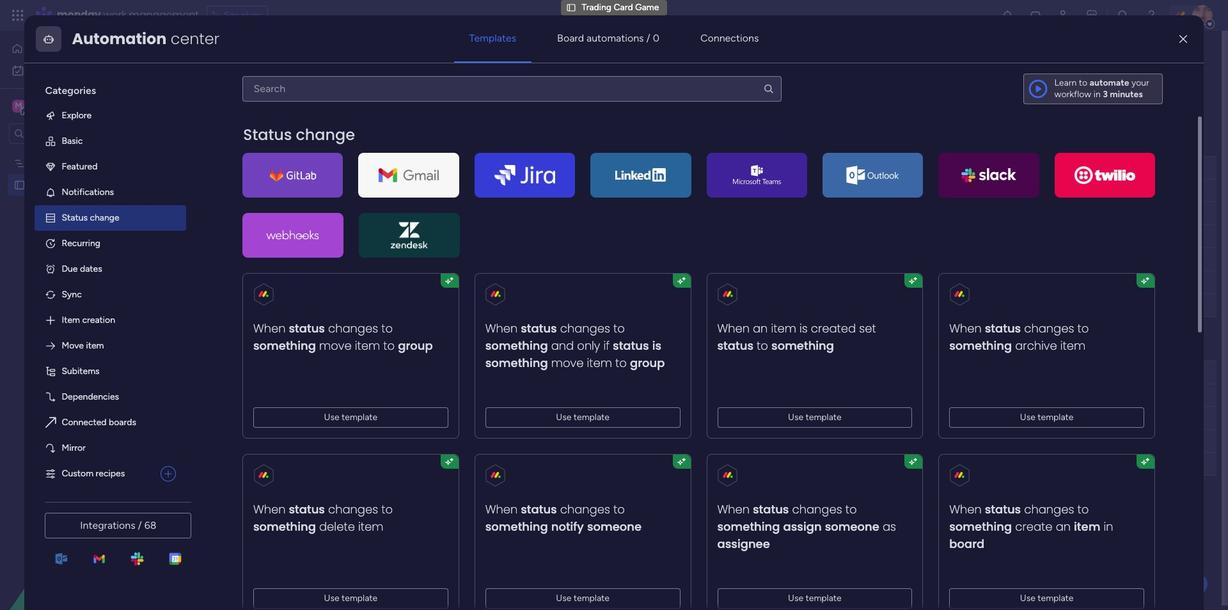 Task type: describe. For each thing, give the bounding box(es) containing it.
search image
[[763, 83, 775, 95]]

and left target
[[311, 186, 326, 196]]

1 vertical spatial trading card game
[[196, 42, 350, 63]]

basic option
[[35, 129, 186, 154]]

recipes
[[96, 468, 125, 479]]

public board image
[[13, 179, 26, 191]]

when for when an item is created   set status to something
[[718, 321, 750, 337]]

notifications option
[[35, 180, 186, 205]]

1
[[433, 189, 436, 197]]

something for when status changes   to something notify someone
[[486, 519, 549, 535]]

1 vertical spatial /
[[138, 520, 142, 532]]

assign
[[784, 519, 822, 535]]

item inside the "when status changes   to something move item to group"
[[355, 338, 381, 354]]

marketing plan
[[30, 157, 89, 168]]

explore
[[62, 110, 92, 121]]

to inside when an item is created   set status to something
[[757, 338, 769, 354]]

main workspace
[[29, 100, 105, 112]]

boards
[[109, 417, 136, 428]]

integrations / 68 button
[[45, 513, 192, 539]]

add
[[219, 504, 235, 515]]

marketing for marketing and branding campaign
[[242, 255, 282, 266]]

custom
[[62, 468, 94, 479]]

minutes
[[1111, 89, 1144, 100]]

status for when status changes   to something assign someone as assignee
[[754, 502, 790, 518]]

add view image
[[285, 73, 290, 83]]

on
[[567, 185, 577, 196]]

someone for assign
[[826, 519, 880, 535]]

when status changes   to something create an item in board
[[950, 502, 1114, 552]]

changes for archive
[[1025, 321, 1075, 337]]

connections button
[[685, 23, 775, 54]]

your
[[1132, 77, 1150, 88]]

connected
[[62, 417, 107, 428]]

connected boards option
[[35, 410, 186, 436]]

and right design at the top
[[306, 209, 321, 220]]

2 horizontal spatial card
[[614, 2, 633, 13]]

to inside when status changes   to something create an item in board
[[1078, 502, 1090, 518]]

trading inside list box
[[30, 179, 60, 190]]

sync option
[[35, 282, 186, 308]]

in inside when status changes   to something create an item in board
[[1105, 519, 1114, 535]]

search everything image
[[1117, 9, 1130, 22]]

an inside when an item is created   set status to something
[[754, 321, 768, 337]]

when for when status changes   to something move item to group
[[254, 321, 286, 337]]

lottie animation image
[[0, 481, 163, 611]]

and down design at the top
[[291, 232, 306, 243]]

select product image
[[12, 9, 24, 22]]

management
[[129, 8, 199, 22]]

when status changes   to something assign someone as assignee
[[718, 502, 897, 552]]

status for when status changes   to something create an item in board
[[986, 502, 1022, 518]]

home
[[28, 43, 53, 54]]

automate
[[1090, 77, 1130, 88]]

main table
[[219, 72, 261, 83]]

4
[[262, 390, 268, 401]]

due
[[62, 264, 78, 274]]

date for second date field
[[639, 367, 657, 378]]

0 vertical spatial change
[[296, 124, 355, 145]]

trading card game inside list box
[[30, 179, 107, 190]]

item for item 4
[[242, 390, 260, 401]]

dependencies option
[[35, 385, 186, 410]]

main table tab list
[[194, 68, 1203, 89]]

automation
[[72, 28, 167, 49]]

custom recipes option
[[35, 461, 156, 487]]

if
[[604, 338, 610, 354]]

item creation option
[[35, 308, 186, 333]]

person for status field related to 2nd date field from the bottom of the page
[[469, 162, 496, 173]]

when for when status changes   to something delete item
[[254, 502, 286, 518]]

categories heading
[[35, 74, 186, 103]]

subitems option
[[35, 359, 186, 385]]

1 vertical spatial card
[[260, 42, 298, 63]]

product design and development
[[242, 209, 377, 220]]

when for when status changes   to something archive item
[[950, 321, 982, 337]]

home link
[[8, 38, 156, 59]]

it
[[580, 185, 585, 196]]

see plans
[[224, 10, 262, 20]]

notifications
[[62, 187, 114, 198]]

when status changes   to something notify someone
[[486, 502, 642, 535]]

1 horizontal spatial /
[[647, 32, 651, 44]]

mirror
[[62, 443, 86, 454]]

item 5
[[242, 413, 268, 424]]

move
[[62, 340, 84, 351]]

market
[[242, 186, 270, 196]]

market research and target audience analysis
[[242, 186, 429, 196]]

item inside when status changes   to something delete item
[[359, 519, 384, 535]]

status for when status changes   to something delete item
[[289, 502, 325, 518]]

distribution and logistics setup
[[242, 232, 370, 243]]

as
[[883, 519, 897, 535]]

title for group title field corresponding to status field related to 2nd date field from the bottom of the page
[[259, 135, 284, 151]]

collapse image
[[1190, 105, 1201, 115]]

board automations / 0 button
[[542, 23, 675, 54]]

product
[[242, 209, 274, 220]]

when status changes   to something and only if status is something move item to group
[[486, 321, 666, 371]]

to inside when status changes   to something archive item
[[1078, 321, 1090, 337]]

research
[[272, 186, 309, 196]]

and down distribution and logistics setup
[[284, 255, 299, 266]]

0
[[653, 32, 660, 44]]

delete
[[320, 519, 355, 535]]

1 date field from the top
[[635, 161, 661, 175]]

move item option
[[35, 333, 186, 359]]

someone for notify
[[588, 519, 642, 535]]

working on it
[[532, 185, 585, 196]]

item for item 5
[[242, 413, 260, 424]]

connections
[[701, 32, 759, 44]]

notify
[[552, 519, 584, 535]]

item inside option
[[86, 340, 104, 351]]

when status changes   to something archive item
[[950, 321, 1090, 354]]

list box containing marketing plan
[[0, 149, 163, 368]]

integrations / 68
[[80, 520, 157, 532]]

workflow
[[1055, 89, 1092, 100]]

status field for second date field
[[542, 366, 575, 380]]

campaign
[[339, 255, 380, 266]]

to inside when status changes   to something notify someone
[[614, 502, 625, 518]]

is inside when an item is created   set status to something
[[800, 321, 808, 337]]

marketing and branding campaign
[[242, 255, 380, 266]]

something for when status changes   to something archive item
[[950, 338, 1013, 354]]

dates
[[80, 264, 102, 274]]

status change option
[[35, 205, 186, 231]]

logistics
[[308, 232, 344, 243]]

subitems
[[62, 366, 100, 377]]

1 vertical spatial trading
[[196, 42, 256, 63]]

due dates option
[[35, 257, 186, 282]]

board automations / 0
[[558, 32, 660, 44]]

monday marketplace image
[[1086, 9, 1099, 22]]

setup
[[346, 232, 370, 243]]

group for 2nd date field from the bottom of the page
[[220, 135, 256, 151]]

marketing for marketing plan
[[30, 157, 70, 168]]

item 4
[[242, 390, 268, 401]]

monday
[[57, 8, 101, 22]]

move item
[[62, 340, 104, 351]]

status for when status changes   to something move item to group
[[289, 321, 325, 337]]

3 minutes
[[1103, 89, 1144, 100]]

analysis
[[396, 186, 429, 196]]

add new group button
[[195, 499, 286, 520]]

item inside when an item is created   set status to something
[[772, 321, 797, 337]]

project
[[321, 162, 350, 173]]



Task type: vqa. For each thing, say whether or not it's contained in the screenshot.
'Switch to quick filters' on the left
no



Task type: locate. For each thing, give the bounding box(es) containing it.
notifications image
[[1002, 9, 1014, 22]]

when status changes   to something delete item
[[254, 502, 393, 535]]

option
[[0, 151, 163, 154]]

group title field up item 4
[[217, 340, 287, 356]]

card
[[614, 2, 633, 13], [260, 42, 298, 63], [62, 179, 81, 190]]

something
[[254, 338, 316, 354], [486, 338, 549, 354], [772, 338, 835, 354], [950, 338, 1013, 354], [486, 355, 549, 371], [254, 519, 316, 535], [486, 519, 549, 535], [718, 519, 781, 535], [950, 519, 1013, 535]]

main for main workspace
[[29, 100, 52, 112]]

archive
[[1016, 338, 1058, 354]]

mirror option
[[35, 436, 186, 461]]

group title for second date field
[[220, 340, 284, 356]]

someone inside when status changes   to something assign someone as assignee
[[826, 519, 880, 535]]

0 vertical spatial date field
[[635, 161, 661, 175]]

2 group from the top
[[220, 340, 256, 356]]

and left the only
[[552, 338, 574, 354]]

development
[[323, 209, 377, 220]]

group title field for status field related to 2nd date field from the bottom of the page
[[217, 135, 287, 152]]

1 vertical spatial marketing
[[242, 255, 282, 266]]

card up 'automations'
[[614, 2, 633, 13]]

featured
[[62, 161, 98, 172]]

plan
[[72, 157, 89, 168]]

lottie animation element
[[0, 481, 163, 611]]

status
[[243, 124, 292, 145], [545, 162, 571, 173], [62, 212, 88, 223], [545, 367, 571, 378]]

change down search field
[[296, 124, 355, 145]]

1 horizontal spatial status change
[[243, 124, 355, 145]]

0 vertical spatial is
[[800, 321, 808, 337]]

move inside when status changes   to something and only if status is something move item to group
[[552, 355, 584, 371]]

when inside when status changes   to something assign someone as assignee
[[718, 502, 750, 518]]

1 vertical spatial status field
[[542, 366, 575, 380]]

use template
[[324, 412, 378, 423], [557, 412, 610, 423], [789, 412, 842, 423], [1021, 412, 1074, 423], [324, 593, 378, 604], [557, 593, 610, 604], [789, 593, 842, 604], [1021, 593, 1074, 604]]

recurring option
[[35, 231, 186, 257]]

changes inside when status changes   to something delete item
[[329, 502, 379, 518]]

status inside when status changes   to something notify someone
[[521, 502, 558, 518]]

group up market
[[220, 135, 256, 151]]

0 vertical spatial marketing
[[30, 157, 70, 168]]

1 vertical spatial person field
[[465, 366, 499, 380]]

change inside status change option
[[90, 212, 119, 223]]

main table button
[[216, 71, 265, 85]]

0 vertical spatial main
[[219, 72, 238, 83]]

person field for second date field status field
[[465, 366, 499, 380]]

item inside when status changes   to something archive item
[[1061, 338, 1086, 354]]

use template button
[[254, 408, 449, 428], [486, 408, 681, 428], [718, 408, 913, 428], [950, 408, 1145, 428], [254, 589, 449, 609], [486, 589, 681, 609], [718, 589, 913, 609], [950, 589, 1145, 609]]

item left 5
[[242, 413, 260, 424]]

1 group title from the top
[[220, 135, 284, 151]]

status change down search field
[[243, 124, 355, 145]]

item inside option
[[62, 315, 80, 326]]

2 horizontal spatial group
[[631, 355, 666, 371]]

0 vertical spatial status field
[[542, 161, 575, 175]]

group inside when status changes   to something and only if status is something move item to group
[[631, 355, 666, 371]]

0 vertical spatial status change
[[243, 124, 355, 145]]

only
[[578, 338, 601, 354]]

change
[[296, 124, 355, 145], [90, 212, 119, 223]]

help
[[1174, 578, 1197, 591]]

1 button
[[409, 179, 451, 202]]

main inside main table button
[[219, 72, 238, 83]]

0 vertical spatial date
[[639, 162, 657, 173]]

1 horizontal spatial game
[[302, 42, 350, 63]]

1 horizontal spatial trading
[[196, 42, 256, 63]]

person field for status field related to 2nd date field from the bottom of the page
[[465, 161, 499, 175]]

workspace
[[54, 100, 105, 112]]

to
[[1079, 77, 1088, 88], [382, 321, 393, 337], [614, 321, 625, 337], [1078, 321, 1090, 337], [384, 338, 395, 354], [757, 338, 769, 354], [616, 355, 627, 371], [382, 502, 393, 518], [614, 502, 625, 518], [846, 502, 858, 518], [1078, 502, 1090, 518]]

1 horizontal spatial in
[[1105, 519, 1114, 535]]

main left table
[[219, 72, 238, 83]]

connected boards
[[62, 417, 136, 428]]

tab inside main table tab list
[[277, 68, 298, 88]]

1 horizontal spatial someone
[[826, 519, 880, 535]]

main
[[219, 72, 238, 83], [29, 100, 52, 112]]

and
[[311, 186, 326, 196], [306, 209, 321, 220], [291, 232, 306, 243], [284, 255, 299, 266], [552, 338, 574, 354]]

item inside when status changes   to something and only if status is something move item to group
[[587, 355, 613, 371]]

Date field
[[635, 161, 661, 175], [635, 366, 661, 380]]

change down notifications "option"
[[90, 212, 119, 223]]

None search field
[[243, 76, 782, 102]]

audience
[[356, 186, 394, 196]]

plans
[[241, 10, 262, 20]]

title
[[259, 135, 284, 151], [259, 340, 284, 356]]

update feed image
[[1030, 9, 1043, 22]]

date for 2nd date field from the bottom of the page
[[639, 162, 657, 173]]

changes inside when status changes   to something and only if status is something move item to group
[[561, 321, 611, 337]]

1 vertical spatial date field
[[635, 366, 661, 380]]

Search field
[[297, 101, 336, 119]]

something inside when status changes   to something archive item
[[950, 338, 1013, 354]]

1 horizontal spatial group
[[398, 338, 433, 354]]

when for when status changes   to something and only if status is something move item to group
[[486, 321, 518, 337]]

group title up item 4
[[220, 340, 284, 356]]

Group Title field
[[217, 135, 287, 152], [217, 340, 287, 356]]

2 date field from the top
[[635, 366, 661, 380]]

workspace selection element
[[12, 99, 107, 115]]

is right if
[[653, 338, 662, 354]]

0 horizontal spatial change
[[90, 212, 119, 223]]

template
[[342, 412, 378, 423], [574, 412, 610, 423], [806, 412, 842, 423], [1038, 412, 1074, 423], [342, 593, 378, 604], [574, 593, 610, 604], [806, 593, 842, 604], [1038, 593, 1074, 604]]

learn to automate
[[1055, 77, 1130, 88]]

0 horizontal spatial /
[[138, 520, 142, 532]]

something for when status changes   to something create an item in board
[[950, 519, 1013, 535]]

0 vertical spatial /
[[647, 32, 651, 44]]

0 vertical spatial person
[[469, 162, 496, 173]]

status field for 2nd date field from the bottom of the page
[[542, 161, 575, 175]]

status inside when status changes   to something create an item in board
[[986, 502, 1022, 518]]

when an item is created   set status to something
[[718, 321, 877, 354]]

marketing left plan
[[30, 157, 70, 168]]

1 horizontal spatial move
[[552, 355, 584, 371]]

group for second date field
[[220, 340, 256, 356]]

title for group title field related to second date field status field
[[259, 340, 284, 356]]

0 vertical spatial title
[[259, 135, 284, 151]]

1 horizontal spatial change
[[296, 124, 355, 145]]

game inside list box
[[84, 179, 107, 190]]

categories
[[45, 84, 96, 97]]

item creation
[[62, 315, 115, 326]]

automations
[[587, 32, 644, 44]]

1 title from the top
[[259, 135, 284, 151]]

something inside when status changes   to something assign someone as assignee
[[718, 519, 781, 535]]

changes for and
[[561, 321, 611, 337]]

center
[[171, 28, 220, 49]]

0 vertical spatial trading
[[582, 2, 612, 13]]

something inside when status changes   to something create an item in board
[[950, 519, 1013, 535]]

integrations
[[80, 520, 135, 532]]

0 horizontal spatial game
[[84, 179, 107, 190]]

branding
[[301, 255, 337, 266]]

something inside the "when status changes   to something move item to group"
[[254, 338, 316, 354]]

game down featured
[[84, 179, 107, 190]]

item down sync
[[62, 315, 80, 326]]

/ left 68
[[138, 520, 142, 532]]

0 horizontal spatial group
[[257, 504, 280, 515]]

changes
[[329, 321, 379, 337], [561, 321, 611, 337], [1025, 321, 1075, 337], [329, 502, 379, 518], [561, 502, 611, 518], [793, 502, 843, 518], [1025, 502, 1075, 518]]

main for main table
[[219, 72, 238, 83]]

1 date from the top
[[639, 162, 657, 173]]

0 vertical spatial game
[[636, 2, 659, 13]]

main inside workspace selection element
[[29, 100, 52, 112]]

2 group title field from the top
[[217, 340, 287, 356]]

1 group from the top
[[220, 135, 256, 151]]

game up 0
[[636, 2, 659, 13]]

item
[[62, 315, 80, 326], [242, 390, 260, 401], [242, 413, 260, 424]]

2 vertical spatial game
[[84, 179, 107, 190]]

target
[[328, 186, 354, 196]]

basic
[[62, 136, 83, 146]]

2 person from the top
[[469, 367, 496, 378]]

changes for move
[[329, 321, 379, 337]]

1 horizontal spatial card
[[260, 42, 298, 63]]

monday work management
[[57, 8, 199, 22]]

3
[[1103, 89, 1108, 100]]

and inside when status changes   to something and only if status is something move item to group
[[552, 338, 574, 354]]

trading
[[582, 2, 612, 13], [196, 42, 256, 63], [30, 179, 60, 190]]

2 title from the top
[[259, 340, 284, 356]]

status inside when an item is created   set status to something
[[718, 338, 754, 354]]

1 vertical spatial an
[[1057, 519, 1072, 535]]

when inside when status changes   to something notify someone
[[486, 502, 518, 518]]

2 vertical spatial item
[[242, 413, 260, 424]]

group title up market
[[220, 135, 284, 151]]

/ left 0
[[647, 32, 651, 44]]

status inside the "when status changes   to something move item to group"
[[289, 321, 325, 337]]

trading card game
[[582, 2, 659, 13], [196, 42, 350, 63], [30, 179, 107, 190]]

0 horizontal spatial card
[[62, 179, 81, 190]]

0 vertical spatial trading card game
[[582, 2, 659, 13]]

use
[[324, 412, 340, 423], [557, 412, 572, 423], [789, 412, 804, 423], [1021, 412, 1036, 423], [324, 593, 340, 604], [557, 593, 572, 604], [789, 593, 804, 604], [1021, 593, 1036, 604]]

0 vertical spatial group title field
[[217, 135, 287, 152]]

distribution
[[242, 232, 289, 243]]

custom recipes
[[62, 468, 125, 479]]

2 someone from the left
[[826, 519, 880, 535]]

1 person field from the top
[[465, 161, 499, 175]]

0 horizontal spatial trading
[[30, 179, 60, 190]]

changes inside when status changes   to something assign someone as assignee
[[793, 502, 843, 518]]

add new group
[[219, 504, 280, 515]]

when status changes   to something move item to group
[[254, 321, 433, 354]]

sync
[[62, 289, 82, 300]]

1 vertical spatial person
[[469, 367, 496, 378]]

1 vertical spatial move
[[552, 355, 584, 371]]

assignee
[[718, 536, 771, 552]]

in
[[1094, 89, 1101, 100], [1105, 519, 1114, 535]]

1 person from the top
[[469, 162, 496, 173]]

title up 4
[[259, 340, 284, 356]]

when inside the "when status changes   to something move item to group"
[[254, 321, 286, 337]]

0 vertical spatial card
[[614, 2, 633, 13]]

changes inside when status changes   to something create an item in board
[[1025, 502, 1075, 518]]

0 vertical spatial person field
[[465, 161, 499, 175]]

1 vertical spatial group title
[[220, 340, 284, 356]]

date
[[639, 162, 657, 173], [639, 367, 657, 378]]

status for when status changes   to something archive item
[[986, 321, 1022, 337]]

2 person field from the top
[[465, 366, 499, 380]]

in inside "your workflow in"
[[1094, 89, 1101, 100]]

trading card game down featured
[[30, 179, 107, 190]]

when for when status changes   to something assign someone as assignee
[[718, 502, 750, 518]]

0 vertical spatial in
[[1094, 89, 1101, 100]]

status for when status changes   to something and only if status is something move item to group
[[521, 321, 558, 337]]

help image
[[1146, 9, 1158, 22]]

something for when status changes   to something delete item
[[254, 519, 316, 535]]

0 horizontal spatial someone
[[588, 519, 642, 535]]

trading up 'board automations / 0'
[[582, 2, 612, 13]]

0 vertical spatial move
[[320, 338, 352, 354]]

0 vertical spatial group
[[398, 338, 433, 354]]

item left 4
[[242, 390, 260, 401]]

work
[[103, 8, 126, 22]]

item
[[772, 321, 797, 337], [355, 338, 381, 354], [1061, 338, 1086, 354], [86, 340, 104, 351], [587, 355, 613, 371], [359, 519, 384, 535], [1075, 519, 1101, 535]]

2 vertical spatial card
[[62, 179, 81, 190]]

status change down notifications
[[62, 212, 119, 223]]

1 vertical spatial group title field
[[217, 340, 287, 356]]

1 group title field from the top
[[217, 135, 287, 152]]

1 horizontal spatial marketing
[[242, 255, 282, 266]]

person for second date field status field
[[469, 367, 496, 378]]

something inside when an item is created   set status to something
[[772, 338, 835, 354]]

home option
[[8, 38, 156, 59]]

0 horizontal spatial is
[[653, 338, 662, 354]]

game up search field
[[302, 42, 350, 63]]

Search in workspace field
[[27, 126, 107, 141]]

categories list box
[[35, 74, 197, 487]]

item inside when status changes   to something create an item in board
[[1075, 519, 1101, 535]]

0 horizontal spatial move
[[320, 338, 352, 354]]

status inside when status changes   to something delete item
[[289, 502, 325, 518]]

someone left 'as'
[[826, 519, 880, 535]]

trading right public board icon
[[30, 179, 60, 190]]

when inside when status changes   to something create an item in board
[[950, 502, 982, 518]]

when inside when status changes   to something archive item
[[950, 321, 982, 337]]

changes for delete
[[329, 502, 379, 518]]

1 vertical spatial status change
[[62, 212, 119, 223]]

group title for 2nd date field from the bottom of the page
[[220, 135, 284, 151]]

someone
[[588, 519, 642, 535], [826, 519, 880, 535]]

list box
[[0, 149, 163, 368]]

table
[[240, 72, 261, 83]]

when for when status changes   to something notify someone
[[486, 502, 518, 518]]

is left the created on the bottom right
[[800, 321, 808, 337]]

1 vertical spatial change
[[90, 212, 119, 223]]

an
[[754, 321, 768, 337], [1057, 519, 1072, 535]]

1 horizontal spatial an
[[1057, 519, 1072, 535]]

2 horizontal spatial trading
[[582, 2, 612, 13]]

recurring
[[62, 238, 100, 249]]

to inside when status changes   to something assign someone as assignee
[[846, 502, 858, 518]]

james peterson image
[[1193, 5, 1213, 26]]

status change inside status change option
[[62, 212, 119, 223]]

0 horizontal spatial trading card game
[[30, 179, 107, 190]]

due dates
[[62, 264, 102, 274]]

changes for assign
[[793, 502, 843, 518]]

2 status field from the top
[[542, 366, 575, 380]]

group title
[[220, 135, 284, 151], [220, 340, 284, 356]]

new
[[238, 504, 254, 515]]

marketing
[[30, 157, 70, 168], [242, 255, 282, 266]]

group
[[220, 135, 256, 151], [220, 340, 256, 356]]

status
[[289, 321, 325, 337], [521, 321, 558, 337], [986, 321, 1022, 337], [613, 338, 650, 354], [718, 338, 754, 354], [289, 502, 325, 518], [521, 502, 558, 518], [754, 502, 790, 518], [986, 502, 1022, 518]]

trading card game button
[[194, 42, 370, 63]]

featured option
[[35, 154, 186, 180]]

explore option
[[35, 103, 186, 129]]

when for when status changes   to something create an item in board
[[950, 502, 982, 518]]

status for when status changes   to something notify someone
[[521, 502, 558, 518]]

group inside the "when status changes   to something move item to group"
[[398, 338, 433, 354]]

card up add view image
[[260, 42, 298, 63]]

1 vertical spatial title
[[259, 340, 284, 356]]

design
[[276, 209, 304, 220]]

changes inside when status changes   to something notify someone
[[561, 502, 611, 518]]

changes inside the "when status changes   to something move item to group"
[[329, 321, 379, 337]]

0 vertical spatial group title
[[220, 135, 284, 151]]

when inside when an item is created   set status to something
[[718, 321, 750, 337]]

status inside when status changes   to something assign someone as assignee
[[754, 502, 790, 518]]

to inside when status changes   to something delete item
[[382, 502, 393, 518]]

tab
[[277, 68, 298, 88]]

person
[[469, 162, 496, 173], [469, 367, 496, 378]]

1 horizontal spatial main
[[219, 72, 238, 83]]

marketing down distribution
[[242, 255, 282, 266]]

your workflow in
[[1055, 77, 1150, 100]]

1 vertical spatial in
[[1105, 519, 1114, 535]]

0 vertical spatial group
[[220, 135, 256, 151]]

0 horizontal spatial in
[[1094, 89, 1101, 100]]

group title field up market
[[217, 135, 287, 152]]

Search for a column type search field
[[243, 76, 782, 102]]

item for item creation
[[62, 315, 80, 326]]

1 vertical spatial is
[[653, 338, 662, 354]]

something inside when status changes   to something notify someone
[[486, 519, 549, 535]]

card down featured
[[62, 179, 81, 190]]

1 vertical spatial group
[[631, 355, 666, 371]]

0 horizontal spatial marketing
[[30, 157, 70, 168]]

title up market
[[259, 135, 284, 151]]

an inside when status changes   to something create an item in board
[[1057, 519, 1072, 535]]

workspace image
[[12, 99, 25, 113]]

2 vertical spatial trading card game
[[30, 179, 107, 190]]

when inside when status changes   to something delete item
[[254, 502, 286, 518]]

1 vertical spatial date
[[639, 367, 657, 378]]

something for when status changes   to something assign someone as assignee
[[718, 519, 781, 535]]

0 vertical spatial an
[[754, 321, 768, 337]]

something for when status changes   to something move item to group
[[254, 338, 316, 354]]

changes for create
[[1025, 502, 1075, 518]]

1 horizontal spatial is
[[800, 321, 808, 337]]

0 horizontal spatial main
[[29, 100, 52, 112]]

1 status field from the top
[[542, 161, 575, 175]]

Status field
[[542, 161, 575, 175], [542, 366, 575, 380]]

main right workspace image
[[29, 100, 52, 112]]

1 horizontal spatial trading card game
[[196, 42, 350, 63]]

2 date from the top
[[639, 367, 657, 378]]

created
[[812, 321, 857, 337]]

create
[[1016, 519, 1053, 535]]

2 horizontal spatial game
[[636, 2, 659, 13]]

trading card game up add view image
[[196, 42, 350, 63]]

2 vertical spatial trading
[[30, 179, 60, 190]]

is inside when status changes   to something and only if status is something move item to group
[[653, 338, 662, 354]]

trading up main table
[[196, 42, 256, 63]]

1 vertical spatial main
[[29, 100, 52, 112]]

something for when status changes   to something and only if status is something move item to group
[[486, 338, 549, 354]]

status inside option
[[62, 212, 88, 223]]

m
[[15, 100, 22, 111]]

0 horizontal spatial an
[[754, 321, 768, 337]]

when inside when status changes   to something and only if status is something move item to group
[[486, 321, 518, 337]]

2 vertical spatial group
[[257, 504, 280, 515]]

group up item 4
[[220, 340, 256, 356]]

1 vertical spatial group
[[220, 340, 256, 356]]

1 vertical spatial item
[[242, 390, 260, 401]]

invite members image
[[1058, 9, 1071, 22]]

help button
[[1164, 574, 1208, 595]]

automation center
[[72, 28, 220, 49]]

2 horizontal spatial trading card game
[[582, 2, 659, 13]]

0 horizontal spatial status change
[[62, 212, 119, 223]]

group inside button
[[257, 504, 280, 515]]

dependencies
[[62, 392, 119, 402]]

move inside the "when status changes   to something move item to group"
[[320, 338, 352, 354]]

Person field
[[465, 161, 499, 175], [465, 366, 499, 380]]

0 vertical spatial item
[[62, 315, 80, 326]]

working
[[532, 185, 565, 196]]

group title field for second date field status field
[[217, 340, 287, 356]]

1 vertical spatial game
[[302, 42, 350, 63]]

status inside when status changes   to something archive item
[[986, 321, 1022, 337]]

set
[[860, 321, 877, 337]]

68
[[144, 520, 157, 532]]

1 someone from the left
[[588, 519, 642, 535]]

changes for notify
[[561, 502, 611, 518]]

changes inside when status changes   to something archive item
[[1025, 321, 1075, 337]]

2 group title from the top
[[220, 340, 284, 356]]

something inside when status changes   to something delete item
[[254, 519, 316, 535]]

someone inside when status changes   to something notify someone
[[588, 519, 642, 535]]

trading card game up 'automations'
[[582, 2, 659, 13]]

someone right notify
[[588, 519, 642, 535]]



